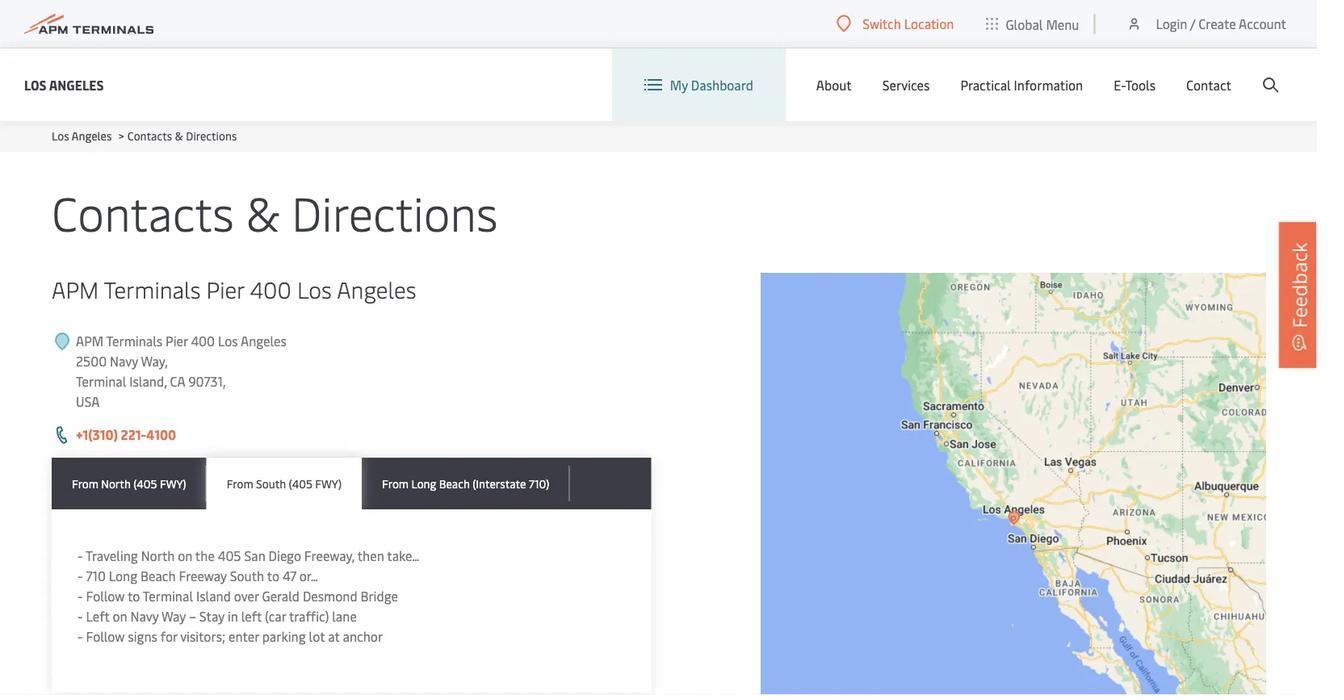 Task type: describe. For each thing, give the bounding box(es) containing it.
+1(310)
[[76, 426, 118, 444]]

400 for apm terminals pier 400 los angeles
[[250, 274, 292, 304]]

0 horizontal spatial on
[[113, 608, 127, 625]]

contacts & directions
[[52, 180, 498, 243]]

location
[[905, 15, 955, 32]]

(405 for north
[[134, 476, 157, 491]]

e-tools button
[[1114, 48, 1156, 121]]

from south (405 fwy)
[[227, 476, 342, 491]]

>
[[119, 128, 124, 143]]

from north (405 fwy)
[[72, 476, 186, 491]]

/
[[1191, 15, 1196, 32]]

contact
[[1187, 76, 1232, 94]]

my
[[670, 76, 688, 94]]

parking
[[262, 628, 306, 646]]

switch location button
[[837, 15, 955, 33]]

405
[[218, 547, 241, 565]]

practical information
[[961, 76, 1084, 94]]

my dashboard button
[[645, 48, 754, 121]]

e-
[[1114, 76, 1126, 94]]

los angeles > contacts & directions
[[52, 128, 237, 143]]

0 vertical spatial &
[[175, 128, 183, 143]]

1 follow from the top
[[86, 588, 125, 605]]

about
[[817, 76, 852, 94]]

gerald
[[262, 588, 300, 605]]

the
[[195, 547, 215, 565]]

feedback button
[[1280, 222, 1318, 368]]

dashboard
[[691, 76, 754, 94]]

feedback
[[1287, 243, 1313, 328]]

0 vertical spatial to
[[267, 568, 280, 585]]

0 vertical spatial los angeles link
[[24, 75, 104, 95]]

terminals for apm terminals pier 400 los angeles
[[104, 274, 201, 304]]

2500
[[76, 353, 107, 370]]

global
[[1006, 15, 1044, 33]]

710)
[[529, 476, 550, 491]]

from south (405 fwy) button
[[207, 458, 362, 510]]

pier for apm terminals pier 400 los angeles 2500 navy way, terminal island, ca 90731, usa
[[166, 332, 188, 350]]

menu
[[1047, 15, 1080, 33]]

–
[[189, 608, 196, 625]]

way
[[162, 608, 186, 625]]

north inside button
[[101, 476, 131, 491]]

beach inside "- traveling north on the 405 san diego freeway, then take… - 710 long beach freeway south to 47 or… - follow to terminal island over gerald desmond bridge - left on navy way – stay in left (car traffic) lane - follow signs for visitors; enter parking lot at anchor"
[[141, 568, 176, 585]]

san
[[244, 547, 266, 565]]

from for from north (405 fwy)
[[72, 476, 99, 491]]

ca
[[170, 373, 185, 390]]

+1(310) 221-4100 link
[[76, 426, 176, 444]]

- traveling north on the 405 san diego freeway, then take… - 710 long beach freeway south to 47 or… - follow to terminal island over gerald desmond bridge - left on navy way – stay in left (car traffic) lane - follow signs for visitors; enter parking lot at anchor
[[78, 547, 420, 646]]

angeles inside apm terminals pier 400 los angeles 2500 navy way, terminal island, ca 90731, usa
[[241, 332, 287, 350]]

global menu button
[[971, 0, 1096, 48]]

beach inside button
[[439, 476, 470, 491]]

47
[[283, 568, 296, 585]]

710
[[86, 568, 106, 585]]

+1(310) 221-4100
[[76, 426, 176, 444]]

terminal inside apm terminals pier 400 los angeles 2500 navy way, terminal island, ca 90731, usa
[[76, 373, 126, 390]]

from south (405 fwy) tab panel
[[52, 510, 652, 693]]

(405 for south
[[289, 476, 313, 491]]

2 - from the top
[[78, 568, 83, 585]]

from for from south (405 fwy)
[[227, 476, 253, 491]]

e-tools
[[1114, 76, 1156, 94]]

visitors;
[[180, 628, 226, 646]]

enter
[[229, 628, 259, 646]]

long inside button
[[412, 476, 437, 491]]

221-
[[121, 426, 146, 444]]

long inside "- traveling north on the 405 san diego freeway, then take… - 710 long beach freeway south to 47 or… - follow to terminal island over gerald desmond bridge - left on navy way – stay in left (car traffic) lane - follow signs for visitors; enter parking lot at anchor"
[[109, 568, 137, 585]]

island,
[[129, 373, 167, 390]]

stay
[[199, 608, 225, 625]]

services button
[[883, 48, 930, 121]]

apm terminals pier 400 los angeles 2500 navy way, terminal island, ca 90731, usa
[[76, 332, 287, 410]]

switch
[[863, 15, 902, 32]]

usa
[[76, 393, 100, 410]]

create
[[1199, 15, 1237, 32]]

lot
[[309, 628, 325, 646]]

account
[[1240, 15, 1287, 32]]

contact button
[[1187, 48, 1232, 121]]

90731,
[[188, 373, 226, 390]]

pier for apm terminals pier 400 los angeles
[[207, 274, 244, 304]]

south inside from south (405 fwy) button
[[256, 476, 286, 491]]

desmond
[[303, 588, 358, 605]]

then
[[358, 547, 384, 565]]



Task type: vqa. For each thing, say whether or not it's contained in the screenshot.
Login / Create Account
yes



Task type: locate. For each thing, give the bounding box(es) containing it.
1 vertical spatial navy
[[130, 608, 159, 625]]

(405 down 221-
[[134, 476, 157, 491]]

navy left way,
[[110, 353, 138, 370]]

0 horizontal spatial directions
[[186, 128, 237, 143]]

tab list
[[52, 458, 652, 510]]

to left 47
[[267, 568, 280, 585]]

1 horizontal spatial directions
[[292, 180, 498, 243]]

terminal down 2500
[[76, 373, 126, 390]]

0 vertical spatial follow
[[86, 588, 125, 605]]

fwy)
[[160, 476, 186, 491], [315, 476, 342, 491]]

fwy) down 4100
[[160, 476, 186, 491]]

follow down 'left'
[[86, 628, 125, 646]]

way,
[[141, 353, 168, 370]]

practical
[[961, 76, 1011, 94]]

1 vertical spatial los angeles link
[[52, 128, 112, 143]]

0 vertical spatial contacts
[[127, 128, 172, 143]]

apm for apm terminals pier 400 los angeles
[[52, 274, 99, 304]]

south inside "- traveling north on the 405 san diego freeway, then take… - 710 long beach freeway south to 47 or… - follow to terminal island over gerald desmond bridge - left on navy way – stay in left (car traffic) lane - follow signs for visitors; enter parking lot at anchor"
[[230, 568, 264, 585]]

1 vertical spatial terminals
[[106, 332, 163, 350]]

pier
[[207, 274, 244, 304], [166, 332, 188, 350]]

0 vertical spatial terminal
[[76, 373, 126, 390]]

0 vertical spatial on
[[178, 547, 193, 565]]

0 horizontal spatial fwy)
[[160, 476, 186, 491]]

0 vertical spatial navy
[[110, 353, 138, 370]]

practical information button
[[961, 48, 1084, 121]]

beach left (interstate
[[439, 476, 470, 491]]

400 down contacts & directions
[[250, 274, 292, 304]]

1 vertical spatial directions
[[292, 180, 498, 243]]

4 - from the top
[[78, 608, 83, 625]]

contacts down los angeles > contacts & directions
[[52, 180, 234, 243]]

1 vertical spatial contacts
[[52, 180, 234, 243]]

from for from long beach  (interstate 710)
[[382, 476, 409, 491]]

(car
[[265, 608, 286, 625]]

apm terminals pier 400 los angeles
[[52, 274, 417, 304]]

navy
[[110, 353, 138, 370], [130, 608, 159, 625]]

terminal up way
[[143, 588, 193, 605]]

navy up "signs"
[[130, 608, 159, 625]]

map region
[[706, 151, 1318, 696]]

1 horizontal spatial north
[[141, 547, 175, 565]]

0 vertical spatial directions
[[186, 128, 237, 143]]

(405
[[134, 476, 157, 491], [289, 476, 313, 491]]

1 from from the left
[[72, 476, 99, 491]]

0 vertical spatial 400
[[250, 274, 292, 304]]

0 horizontal spatial pier
[[166, 332, 188, 350]]

apm inside apm terminals pier 400 los angeles 2500 navy way, terminal island, ca 90731, usa
[[76, 332, 103, 350]]

follow
[[86, 588, 125, 605], [86, 628, 125, 646]]

terminals for apm terminals pier 400 los angeles 2500 navy way, terminal island, ca 90731, usa
[[106, 332, 163, 350]]

los angeles
[[24, 76, 104, 93]]

1 (405 from the left
[[134, 476, 157, 491]]

left
[[86, 608, 110, 625]]

north inside "- traveling north on the 405 san diego freeway, then take… - 710 long beach freeway south to 47 or… - follow to terminal island over gerald desmond bridge - left on navy way – stay in left (car traffic) lane - follow signs for visitors; enter parking lot at anchor"
[[141, 547, 175, 565]]

0 vertical spatial south
[[256, 476, 286, 491]]

login / create account
[[1157, 15, 1287, 32]]

2 horizontal spatial from
[[382, 476, 409, 491]]

0 horizontal spatial from
[[72, 476, 99, 491]]

1 horizontal spatial fwy)
[[315, 476, 342, 491]]

1 vertical spatial 400
[[191, 332, 215, 350]]

south
[[256, 476, 286, 491], [230, 568, 264, 585]]

los
[[24, 76, 47, 93], [52, 128, 69, 143], [297, 274, 332, 304], [218, 332, 238, 350]]

1 vertical spatial on
[[113, 608, 127, 625]]

0 vertical spatial north
[[101, 476, 131, 491]]

navy inside "- traveling north on the 405 san diego freeway, then take… - 710 long beach freeway south to 47 or… - follow to terminal island over gerald desmond bridge - left on navy way – stay in left (car traffic) lane - follow signs for visitors; enter parking lot at anchor"
[[130, 608, 159, 625]]

2 fwy) from the left
[[315, 476, 342, 491]]

from up 405
[[227, 476, 253, 491]]

anchor
[[343, 628, 383, 646]]

1 vertical spatial south
[[230, 568, 264, 585]]

contacts right > on the top left
[[127, 128, 172, 143]]

my dashboard
[[670, 76, 754, 94]]

on left the
[[178, 547, 193, 565]]

south up over
[[230, 568, 264, 585]]

about button
[[817, 48, 852, 121]]

terminal inside "- traveling north on the 405 san diego freeway, then take… - 710 long beach freeway south to 47 or… - follow to terminal island over gerald desmond bridge - left on navy way – stay in left (car traffic) lane - follow signs for visitors; enter parking lot at anchor"
[[143, 588, 193, 605]]

terminals
[[104, 274, 201, 304], [106, 332, 163, 350]]

los angeles link
[[24, 75, 104, 95], [52, 128, 112, 143]]

tab list containing from north (405 fwy)
[[52, 458, 652, 510]]

0 vertical spatial pier
[[207, 274, 244, 304]]

from long beach  (interstate 710)
[[382, 476, 550, 491]]

1 horizontal spatial long
[[412, 476, 437, 491]]

north
[[101, 476, 131, 491], [141, 547, 175, 565]]

400 up 90731,
[[191, 332, 215, 350]]

north down +1(310) 221-4100 link
[[101, 476, 131, 491]]

traveling
[[86, 547, 138, 565]]

apm
[[52, 274, 99, 304], [76, 332, 103, 350]]

3 - from the top
[[78, 588, 83, 605]]

beach
[[439, 476, 470, 491], [141, 568, 176, 585]]

1 horizontal spatial pier
[[207, 274, 244, 304]]

diego
[[269, 547, 301, 565]]

0 vertical spatial terminals
[[104, 274, 201, 304]]

3 from from the left
[[382, 476, 409, 491]]

fwy) for from south (405 fwy)
[[315, 476, 342, 491]]

island
[[196, 588, 231, 605]]

0 vertical spatial long
[[412, 476, 437, 491]]

information
[[1015, 76, 1084, 94]]

bridge
[[361, 588, 398, 605]]

1 horizontal spatial 400
[[250, 274, 292, 304]]

2 from from the left
[[227, 476, 253, 491]]

long
[[412, 476, 437, 491], [109, 568, 137, 585]]

0 horizontal spatial (405
[[134, 476, 157, 491]]

at
[[328, 628, 340, 646]]

for
[[161, 628, 177, 646]]

0 horizontal spatial &
[[175, 128, 183, 143]]

1 horizontal spatial from
[[227, 476, 253, 491]]

freeway
[[179, 568, 227, 585]]

1 vertical spatial terminal
[[143, 588, 193, 605]]

2 follow from the top
[[86, 628, 125, 646]]

terminal
[[76, 373, 126, 390], [143, 588, 193, 605]]

beach up way
[[141, 568, 176, 585]]

400 for apm terminals pier 400 los angeles 2500 navy way, terminal island, ca 90731, usa
[[191, 332, 215, 350]]

from
[[72, 476, 99, 491], [227, 476, 253, 491], [382, 476, 409, 491]]

1 horizontal spatial beach
[[439, 476, 470, 491]]

login
[[1157, 15, 1188, 32]]

1 - from the top
[[78, 547, 83, 565]]

tools
[[1126, 76, 1156, 94]]

(405 up diego
[[289, 476, 313, 491]]

navy inside apm terminals pier 400 los angeles 2500 navy way, terminal island, ca 90731, usa
[[110, 353, 138, 370]]

1 vertical spatial apm
[[76, 332, 103, 350]]

1 vertical spatial pier
[[166, 332, 188, 350]]

fwy) up freeway, in the left bottom of the page
[[315, 476, 342, 491]]

0 horizontal spatial long
[[109, 568, 137, 585]]

from up the take… at the bottom left of page
[[382, 476, 409, 491]]

directions
[[186, 128, 237, 143], [292, 180, 498, 243]]

lane
[[332, 608, 357, 625]]

login / create account link
[[1127, 0, 1287, 48]]

or…
[[300, 568, 318, 585]]

1 vertical spatial beach
[[141, 568, 176, 585]]

1 horizontal spatial &
[[246, 180, 280, 243]]

1 vertical spatial north
[[141, 547, 175, 565]]

1 horizontal spatial terminal
[[143, 588, 193, 605]]

to up "signs"
[[128, 588, 140, 605]]

over
[[234, 588, 259, 605]]

global menu
[[1006, 15, 1080, 33]]

take…
[[387, 547, 420, 565]]

1 horizontal spatial on
[[178, 547, 193, 565]]

long up the take… at the bottom left of page
[[412, 476, 437, 491]]

5 - from the top
[[78, 628, 83, 646]]

on right 'left'
[[113, 608, 127, 625]]

0 vertical spatial apm
[[52, 274, 99, 304]]

0 horizontal spatial north
[[101, 476, 131, 491]]

terminals inside apm terminals pier 400 los angeles 2500 navy way, terminal island, ca 90731, usa
[[106, 332, 163, 350]]

1 vertical spatial &
[[246, 180, 280, 243]]

switch location
[[863, 15, 955, 32]]

signs
[[128, 628, 157, 646]]

0 horizontal spatial 400
[[191, 332, 215, 350]]

-
[[78, 547, 83, 565], [78, 568, 83, 585], [78, 588, 83, 605], [78, 608, 83, 625], [78, 628, 83, 646]]

traffic)
[[289, 608, 329, 625]]

2 (405 from the left
[[289, 476, 313, 491]]

in
[[228, 608, 238, 625]]

angeles
[[49, 76, 104, 93], [72, 128, 112, 143], [337, 274, 417, 304], [241, 332, 287, 350]]

4100
[[146, 426, 176, 444]]

south up diego
[[256, 476, 286, 491]]

pier inside apm terminals pier 400 los angeles 2500 navy way, terminal island, ca 90731, usa
[[166, 332, 188, 350]]

1 vertical spatial long
[[109, 568, 137, 585]]

1 vertical spatial to
[[128, 588, 140, 605]]

1 horizontal spatial to
[[267, 568, 280, 585]]

400 inside apm terminals pier 400 los angeles 2500 navy way, terminal island, ca 90731, usa
[[191, 332, 215, 350]]

0 horizontal spatial beach
[[141, 568, 176, 585]]

1 fwy) from the left
[[160, 476, 186, 491]]

from long beach  (interstate 710) button
[[362, 458, 570, 510]]

apm for apm terminals pier 400 los angeles 2500 navy way, terminal island, ca 90731, usa
[[76, 332, 103, 350]]

1 vertical spatial follow
[[86, 628, 125, 646]]

services
[[883, 76, 930, 94]]

long down traveling
[[109, 568, 137, 585]]

(interstate
[[473, 476, 526, 491]]

from down +1(310)
[[72, 476, 99, 491]]

follow up 'left'
[[86, 588, 125, 605]]

north right traveling
[[141, 547, 175, 565]]

los inside apm terminals pier 400 los angeles 2500 navy way, terminal island, ca 90731, usa
[[218, 332, 238, 350]]

0 vertical spatial beach
[[439, 476, 470, 491]]

freeway,
[[304, 547, 355, 565]]

left
[[241, 608, 262, 625]]

0 horizontal spatial to
[[128, 588, 140, 605]]

fwy) for from north (405 fwy)
[[160, 476, 186, 491]]

from north (405 fwy) button
[[52, 458, 207, 510]]

1 horizontal spatial (405
[[289, 476, 313, 491]]

0 horizontal spatial terminal
[[76, 373, 126, 390]]



